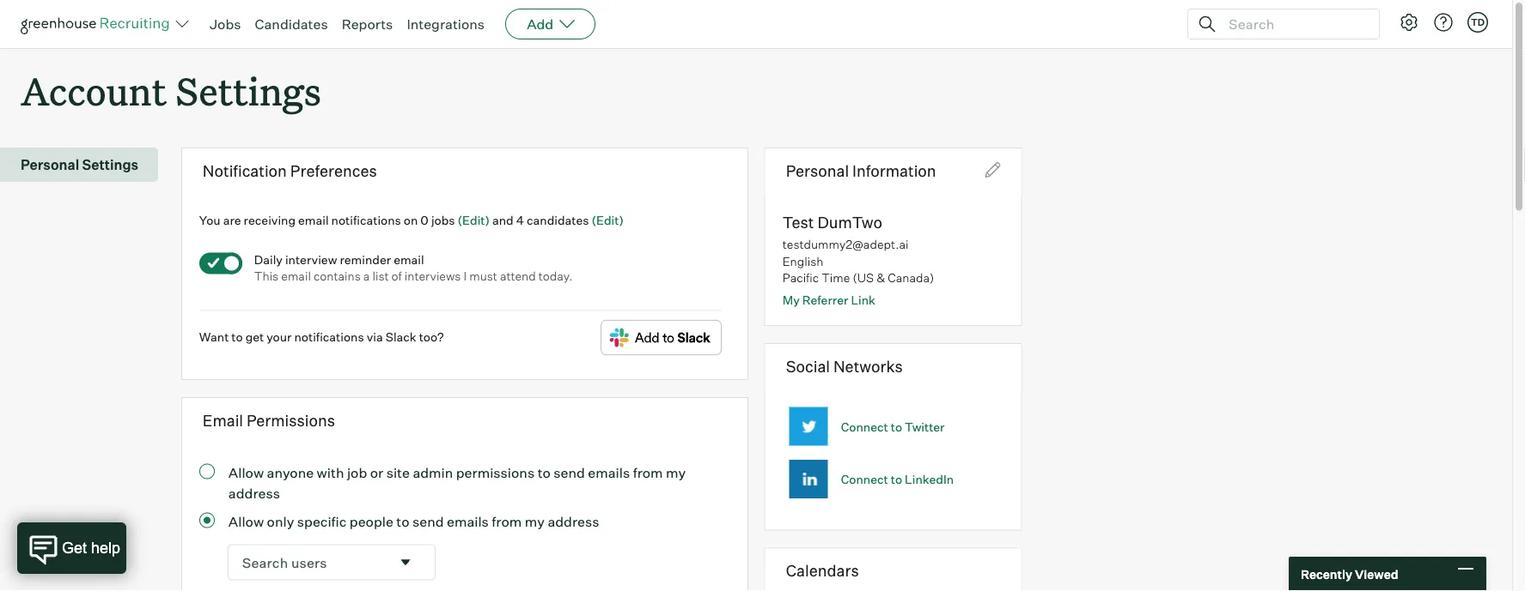 Task type: vqa. For each thing, say whether or not it's contained in the screenshot.
Jobs link
yes



Task type: describe. For each thing, give the bounding box(es) containing it.
candidates
[[255, 15, 328, 33]]

want to get your notifications via slack too?
[[199, 329, 444, 345]]

4
[[516, 213, 524, 228]]

2 vertical spatial email
[[281, 269, 311, 284]]

my
[[782, 292, 800, 307]]

btn add to slack image
[[600, 320, 722, 356]]

contains
[[314, 269, 361, 284]]

attend
[[500, 269, 536, 284]]

pacific
[[782, 271, 819, 286]]

want
[[199, 329, 229, 345]]

admin
[[413, 464, 453, 482]]

social
[[786, 357, 830, 376]]

and
[[492, 213, 514, 228]]

interview
[[285, 252, 337, 267]]

greenhouse recruiting image
[[21, 14, 175, 34]]

networks
[[833, 357, 903, 376]]

add button
[[505, 9, 596, 40]]

test
[[782, 213, 814, 233]]

allow for allow anyone with job or site admin permissions to send emails from my address
[[228, 464, 264, 482]]

to for want to get your notifications via slack too?
[[231, 329, 243, 345]]

via
[[367, 329, 383, 345]]

email for reminder
[[394, 252, 424, 267]]

configure image
[[1399, 12, 1419, 33]]

preferences
[[290, 161, 377, 181]]

my referrer link link
[[782, 292, 875, 307]]

connect to twitter link
[[841, 420, 945, 435]]

Search users text field
[[228, 546, 390, 580]]

allow only specific people to send emails from my address
[[228, 513, 599, 531]]

connect to linkedin
[[841, 472, 954, 487]]

email
[[203, 411, 243, 431]]

personal settings
[[21, 157, 138, 174]]

0 horizontal spatial send
[[412, 513, 444, 531]]

you are receiving email notifications on 0 jobs (edit) and 4 candidates (edit)
[[199, 213, 624, 228]]

jobs
[[431, 213, 455, 228]]

link
[[851, 292, 875, 307]]

twitter
[[905, 420, 945, 435]]

referrer
[[802, 292, 848, 307]]

list
[[372, 269, 389, 284]]

notifications for on
[[331, 213, 401, 228]]

testdummy2@adept.ai
[[782, 237, 909, 252]]

receiving
[[244, 213, 296, 228]]

allow anyone with job or site admin permissions to send emails from my address
[[228, 464, 686, 502]]

2 (edit) from the left
[[592, 213, 624, 228]]

account settings
[[21, 65, 321, 116]]

test dumtwo testdummy2@adept.ai english pacific time (us & canada) my referrer link
[[782, 213, 934, 307]]

interviews
[[404, 269, 461, 284]]

permissions
[[456, 464, 535, 482]]

job
[[347, 464, 367, 482]]

to inside allow anyone with job or site admin permissions to send emails from my address
[[538, 464, 551, 482]]

notification
[[203, 161, 287, 181]]

reports link
[[342, 15, 393, 33]]

recently viewed
[[1301, 567, 1398, 582]]

recently
[[1301, 567, 1352, 582]]

notification preferences
[[203, 161, 377, 181]]

i
[[464, 269, 467, 284]]

personal settings link
[[21, 155, 151, 175]]

permissions
[[247, 411, 335, 431]]

today.
[[539, 269, 573, 284]]

people
[[350, 513, 393, 531]]

to for connect to twitter
[[891, 420, 902, 435]]

connect to twitter
[[841, 420, 945, 435]]

daily interview reminder email this email contains a list of interviews i must attend today.
[[254, 252, 573, 284]]

(us
[[853, 271, 874, 286]]

must
[[469, 269, 497, 284]]

dumtwo
[[817, 213, 882, 233]]

too?
[[419, 329, 444, 345]]

of
[[391, 269, 402, 284]]

social networks
[[786, 357, 903, 376]]

1 (edit) from the left
[[458, 213, 490, 228]]

connect for connect to twitter
[[841, 420, 888, 435]]

only
[[267, 513, 294, 531]]



Task type: locate. For each thing, give the bounding box(es) containing it.
information
[[852, 161, 936, 181]]

1 vertical spatial email
[[394, 252, 424, 267]]

0 vertical spatial address
[[228, 485, 280, 502]]

email
[[298, 213, 329, 228], [394, 252, 424, 267], [281, 269, 311, 284]]

email up of
[[394, 252, 424, 267]]

1 vertical spatial connect
[[841, 472, 888, 487]]

1 horizontal spatial address
[[548, 513, 599, 531]]

0
[[420, 213, 429, 228]]

allow left anyone
[[228, 464, 264, 482]]

english
[[782, 254, 823, 269]]

this
[[254, 269, 279, 284]]

0 vertical spatial email
[[298, 213, 329, 228]]

to left get
[[231, 329, 243, 345]]

td button
[[1467, 12, 1488, 33]]

address
[[228, 485, 280, 502], [548, 513, 599, 531]]

a
[[363, 269, 370, 284]]

1 horizontal spatial settings
[[176, 65, 321, 116]]

1 vertical spatial settings
[[82, 157, 138, 174]]

1 vertical spatial allow
[[228, 513, 264, 531]]

or
[[370, 464, 383, 482]]

1 vertical spatial my
[[525, 513, 545, 531]]

email up interview on the left of the page
[[298, 213, 329, 228]]

0 horizontal spatial personal
[[21, 157, 79, 174]]

send up toggle flyout "image"
[[412, 513, 444, 531]]

you
[[199, 213, 220, 228]]

edit link
[[985, 163, 1001, 182]]

send right permissions
[[554, 464, 585, 482]]

0 horizontal spatial (edit)
[[458, 213, 490, 228]]

site
[[386, 464, 410, 482]]

calendars
[[786, 562, 859, 581]]

personal for personal settings
[[21, 157, 79, 174]]

1 vertical spatial emails
[[447, 513, 489, 531]]

settings for personal settings
[[82, 157, 138, 174]]

0 horizontal spatial my
[[525, 513, 545, 531]]

1 vertical spatial from
[[492, 513, 522, 531]]

edit image
[[985, 163, 1001, 178]]

viewed
[[1355, 567, 1398, 582]]

send inside allow anyone with job or site admin permissions to send emails from my address
[[554, 464, 585, 482]]

td
[[1471, 16, 1485, 28]]

0 horizontal spatial (edit) link
[[458, 213, 490, 228]]

1 connect from the top
[[841, 420, 888, 435]]

my
[[666, 464, 686, 482], [525, 513, 545, 531]]

time
[[822, 271, 850, 286]]

add
[[527, 15, 553, 33]]

notifications left via on the bottom left of page
[[294, 329, 364, 345]]

0 vertical spatial from
[[633, 464, 663, 482]]

1 horizontal spatial personal
[[786, 161, 849, 181]]

email permissions
[[203, 411, 335, 431]]

0 vertical spatial settings
[[176, 65, 321, 116]]

(edit) link
[[458, 213, 490, 228], [592, 213, 624, 228]]

are
[[223, 213, 241, 228]]

(edit) link right candidates
[[592, 213, 624, 228]]

integrations link
[[407, 15, 485, 33]]

(edit) link left and
[[458, 213, 490, 228]]

0 vertical spatial connect
[[841, 420, 888, 435]]

&
[[876, 271, 885, 286]]

0 vertical spatial emails
[[588, 464, 630, 482]]

1 vertical spatial send
[[412, 513, 444, 531]]

1 horizontal spatial from
[[633, 464, 663, 482]]

0 vertical spatial send
[[554, 464, 585, 482]]

reminder
[[340, 252, 391, 267]]

checkmark image
[[207, 257, 220, 269]]

canada)
[[888, 271, 934, 286]]

with
[[317, 464, 344, 482]]

1 horizontal spatial my
[[666, 464, 686, 482]]

personal
[[21, 157, 79, 174], [786, 161, 849, 181]]

personal information
[[786, 161, 936, 181]]

allow left only
[[228, 513, 264, 531]]

allow for allow only specific people to send emails from my address
[[228, 513, 264, 531]]

connect to linkedin link
[[841, 472, 954, 487]]

from inside allow anyone with job or site admin permissions to send emails from my address
[[633, 464, 663, 482]]

0 horizontal spatial settings
[[82, 157, 138, 174]]

linkedin
[[905, 472, 954, 487]]

0 horizontal spatial emails
[[447, 513, 489, 531]]

notifications
[[331, 213, 401, 228], [294, 329, 364, 345]]

reports
[[342, 15, 393, 33]]

specific
[[297, 513, 347, 531]]

1 horizontal spatial emails
[[588, 464, 630, 482]]

emails inside allow anyone with job or site admin permissions to send emails from my address
[[588, 464, 630, 482]]

1 horizontal spatial (edit)
[[592, 213, 624, 228]]

email down interview on the left of the page
[[281, 269, 311, 284]]

1 horizontal spatial send
[[554, 464, 585, 482]]

allow inside allow anyone with job or site admin permissions to send emails from my address
[[228, 464, 264, 482]]

emails
[[588, 464, 630, 482], [447, 513, 489, 531]]

settings inside personal settings link
[[82, 157, 138, 174]]

settings for account settings
[[176, 65, 321, 116]]

None field
[[228, 546, 435, 580]]

jobs link
[[210, 15, 241, 33]]

my inside allow anyone with job or site admin permissions to send emails from my address
[[666, 464, 686, 482]]

allow
[[228, 464, 264, 482], [228, 513, 264, 531]]

to left twitter
[[891, 420, 902, 435]]

0 vertical spatial notifications
[[331, 213, 401, 228]]

settings down account
[[82, 157, 138, 174]]

to right people
[[396, 513, 409, 531]]

to left linkedin
[[891, 472, 902, 487]]

daily
[[254, 252, 283, 267]]

0 horizontal spatial address
[[228, 485, 280, 502]]

1 vertical spatial address
[[548, 513, 599, 531]]

your
[[267, 329, 292, 345]]

(edit) right candidates
[[592, 213, 624, 228]]

2 connect from the top
[[841, 472, 888, 487]]

connect for connect to linkedin
[[841, 472, 888, 487]]

personal for personal information
[[786, 161, 849, 181]]

1 (edit) link from the left
[[458, 213, 490, 228]]

1 vertical spatial notifications
[[294, 329, 364, 345]]

connect down connect to twitter link
[[841, 472, 888, 487]]

connect left twitter
[[841, 420, 888, 435]]

0 horizontal spatial from
[[492, 513, 522, 531]]

integrations
[[407, 15, 485, 33]]

2 allow from the top
[[228, 513, 264, 531]]

anyone
[[267, 464, 314, 482]]

(edit)
[[458, 213, 490, 228], [592, 213, 624, 228]]

address inside allow anyone with job or site admin permissions to send emails from my address
[[228, 485, 280, 502]]

on
[[404, 213, 418, 228]]

candidates link
[[255, 15, 328, 33]]

to right permissions
[[538, 464, 551, 482]]

Search text field
[[1224, 12, 1363, 37]]

0 vertical spatial my
[[666, 464, 686, 482]]

from
[[633, 464, 663, 482], [492, 513, 522, 531]]

toggle flyout image
[[397, 555, 414, 572]]

settings down jobs link
[[176, 65, 321, 116]]

settings
[[176, 65, 321, 116], [82, 157, 138, 174]]

get
[[245, 329, 264, 345]]

candidates
[[527, 213, 589, 228]]

notifications for via
[[294, 329, 364, 345]]

(edit) left and
[[458, 213, 490, 228]]

email for receiving
[[298, 213, 329, 228]]

notifications up reminder
[[331, 213, 401, 228]]

td button
[[1464, 9, 1492, 36]]

to for connect to linkedin
[[891, 472, 902, 487]]

0 vertical spatial allow
[[228, 464, 264, 482]]

1 horizontal spatial (edit) link
[[592, 213, 624, 228]]

btn-add-to-slack link
[[600, 320, 722, 359]]

jobs
[[210, 15, 241, 33]]

account
[[21, 65, 167, 116]]

slack
[[386, 329, 416, 345]]

1 allow from the top
[[228, 464, 264, 482]]

to
[[231, 329, 243, 345], [891, 420, 902, 435], [538, 464, 551, 482], [891, 472, 902, 487], [396, 513, 409, 531]]

2 (edit) link from the left
[[592, 213, 624, 228]]



